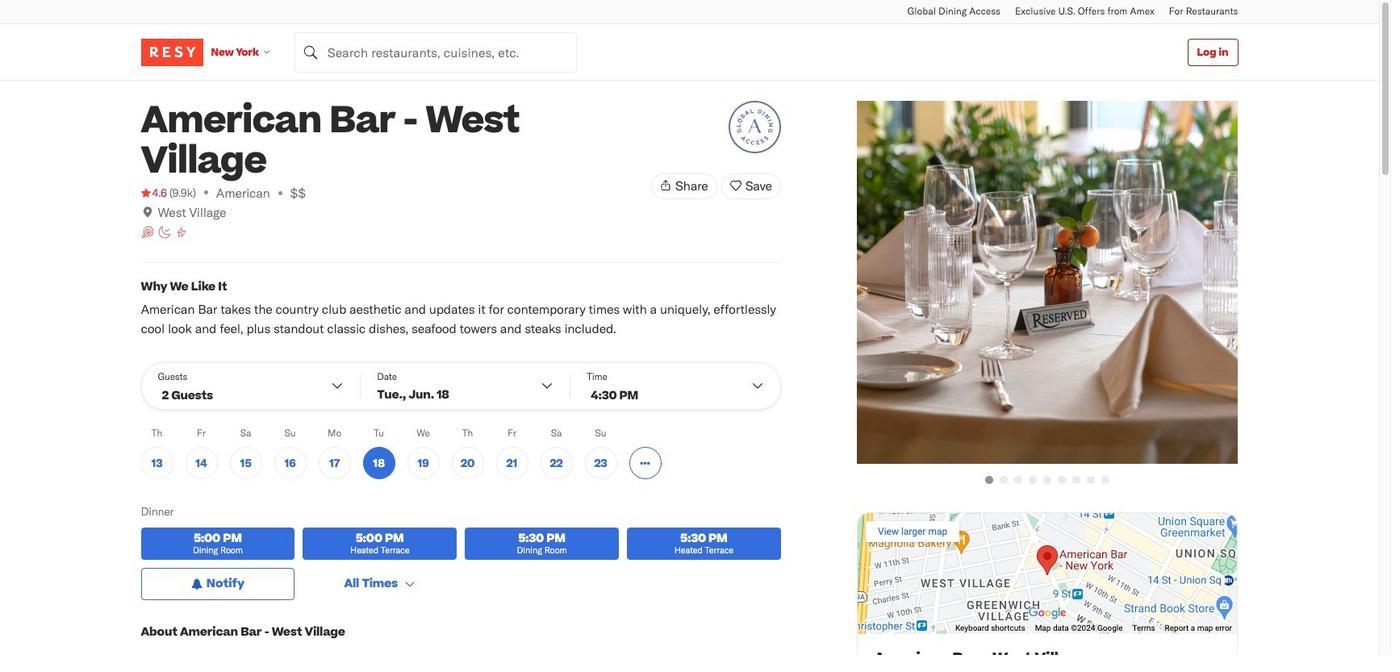 Task type: locate. For each thing, give the bounding box(es) containing it.
None field
[[294, 32, 577, 72]]

Search restaurants, cuisines, etc. text field
[[294, 32, 577, 72]]



Task type: vqa. For each thing, say whether or not it's contained in the screenshot.
field
yes



Task type: describe. For each thing, give the bounding box(es) containing it.
4.6 out of 5 stars image
[[141, 185, 167, 201]]



